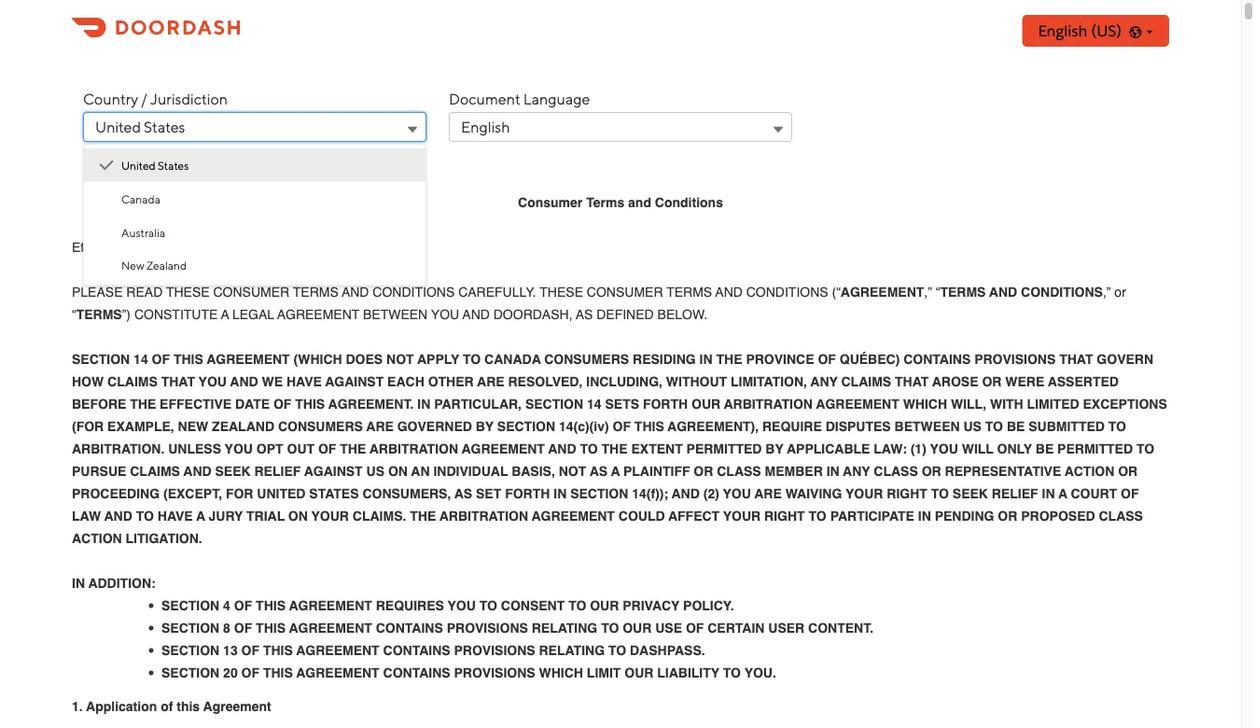 Task type: vqa. For each thing, say whether or not it's contained in the screenshot.
OUR
yes



Task type: describe. For each thing, give the bounding box(es) containing it.
consumer terms and conditions
[[518, 195, 723, 210]]

plaintiff
[[624, 464, 690, 479]]

0 horizontal spatial seek
[[215, 464, 251, 479]]

english for english (us)
[[1039, 21, 1088, 40]]

0 horizontal spatial your
[[311, 509, 349, 524]]

will
[[962, 442, 994, 456]]

doordash,
[[494, 307, 573, 322]]

section 14 of this agreement (which does not apply to canada consumers residing in the province of québec) contains provisions that govern how claims that you and we have against each other are resolved, including, without limitation, any claims that arose or were asserted before the effective date of this agreement. in particular, section 14 sets forth our arbitration agreement which will, with limited exceptions (for example, new zealand consumers are governed by section 14(c)(iv) of this agreement), require disputes between us to be submitted to arbitration. unless you opt out of the arbitration agreement and to the extent permitted by applicable law: (1) you will only be permitted to pursue claims and seek relief against us on an individual basis, not as a plaintiff or class member in any class or representative action or proceeding (except, for united states consumers, as set forth in section 14(f)); and (2) you are waiving your right to seek relief in a court of law and to have a jury trial on your claims. the arbitration agreement could affect your right to participate in pending or proposed class action litigation.
[[72, 352, 1168, 546]]

0 horizontal spatial class
[[717, 464, 761, 479]]

policy.
[[683, 598, 734, 613]]

of right "court" on the right bottom of page
[[1121, 486, 1139, 501]]

or right pending
[[998, 509, 1018, 524]]

please
[[72, 285, 123, 300]]

conditions
[[655, 195, 723, 210]]

disputes
[[826, 419, 891, 434]]

(which
[[294, 352, 342, 367]]

("
[[832, 285, 841, 300]]

1 vertical spatial right
[[765, 509, 805, 524]]

australia
[[121, 226, 165, 239]]

or down exceptions at right bottom
[[1118, 464, 1138, 479]]

a left legal
[[221, 307, 229, 322]]

1 vertical spatial against
[[304, 464, 363, 479]]

of right 20
[[241, 666, 260, 681]]

in down basis,
[[554, 486, 567, 501]]

this
[[177, 699, 200, 714]]

between inside section 14 of this agreement (which does not apply to canada consumers residing in the province of québec) contains provisions that govern how claims that you and we have against each other are resolved, including, without limitation, any claims that arose or were asserted before the effective date of this agreement. in particular, section 14 sets forth our arbitration agreement which will, with limited exceptions (for example, new zealand consumers are governed by section 14(c)(iv) of this agreement), require disputes between us to be submitted to arbitration. unless you opt out of the arbitration agreement and to the extent permitted by applicable law: (1) you will only be permitted to pursue claims and seek relief against us on an individual basis, not as a plaintiff or class member in any class or representative action or proceeding (except, for united states consumers, as set forth in section 14(f)); and (2) you are waiving your right to seek relief in a court of law and to have a jury trial on your claims. the arbitration agreement could affect your right to participate in pending or proposed class action litigation.
[[895, 419, 960, 434]]

terms up arose
[[940, 285, 986, 300]]

new
[[178, 419, 208, 434]]

united states inside country / jurisdiction button
[[95, 118, 185, 136]]

section up basis,
[[497, 419, 555, 434]]

this right 20
[[263, 666, 293, 681]]

states inside country / jurisdiction button
[[144, 118, 185, 136]]

of right "4"
[[234, 598, 252, 613]]

terms up (which
[[293, 285, 339, 300]]

1 ," from the left
[[924, 285, 932, 300]]

section up could
[[570, 486, 629, 501]]

list box containing united states
[[83, 144, 427, 286]]

1. application of this agreement
[[72, 699, 271, 714]]

1 vertical spatial us
[[366, 464, 385, 479]]

united
[[257, 486, 306, 501]]

canada
[[121, 193, 160, 206]]

exceptions
[[1083, 397, 1168, 412]]

of right 8
[[234, 621, 252, 636]]

zealand
[[147, 259, 187, 272]]

english (us) button
[[1023, 15, 1170, 47]]

without
[[666, 374, 727, 389]]

section left 13
[[161, 643, 220, 658]]

section up the "how"
[[72, 352, 130, 367]]

in up proposed
[[1042, 486, 1055, 501]]

a left plaintiff
[[611, 464, 620, 479]]

of left québec)
[[818, 352, 836, 367]]

14(f));
[[632, 486, 668, 501]]

for
[[226, 486, 253, 501]]

agreement
[[203, 699, 271, 714]]

dashpass.
[[630, 643, 705, 658]]

0 vertical spatial action
[[1065, 464, 1115, 479]]

country / jurisdiction
[[83, 90, 228, 108]]

document
[[449, 90, 521, 108]]

country
[[83, 90, 138, 108]]

1 horizontal spatial have
[[287, 374, 322, 389]]

set
[[476, 486, 502, 501]]

2 these from the left
[[540, 285, 583, 300]]

5,
[[197, 240, 207, 255]]

terms
[[586, 195, 625, 210]]

agreement),
[[668, 419, 759, 434]]

2 conditions from the left
[[747, 285, 829, 300]]

and
[[628, 195, 652, 210]]

limit
[[587, 666, 621, 681]]

0 horizontal spatial be
[[1007, 419, 1025, 434]]

unless
[[168, 442, 221, 456]]

read
[[126, 285, 163, 300]]

language
[[523, 90, 590, 108]]

use
[[655, 621, 682, 636]]

3 conditions from the left
[[1021, 285, 1103, 300]]

we
[[262, 374, 283, 389]]

privacy
[[623, 598, 680, 613]]

our left privacy
[[590, 598, 619, 613]]

section up this
[[161, 666, 220, 681]]

including,
[[586, 374, 663, 389]]

with
[[990, 397, 1024, 412]]

terms ") constitute a legal agreement between you and doordash, as defined below.
[[76, 307, 708, 322]]

defined
[[597, 307, 654, 322]]

0 horizontal spatial not
[[387, 352, 414, 367]]

require
[[763, 419, 822, 434]]

section down resolved,
[[525, 397, 584, 412]]

1 vertical spatial action
[[72, 531, 122, 546]]

united states option
[[84, 148, 426, 182]]

user
[[769, 621, 805, 636]]

in inside in addition: section 4 of this agreement requires you to consent to our privacy policy. section 8 of this agreement contains provisions relating to our use of certain user content. section 13 of this agreement contains provisions relating to dashpass. section 20 of this agreement contains provisions which limit our liability to you.
[[72, 576, 85, 591]]

trial
[[246, 509, 285, 524]]

our inside section 14 of this agreement (which does not apply to canada consumers residing in the province of québec) contains provisions that govern how claims that you and we have against each other are resolved, including, without limitation, any claims that arose or were asserted before the effective date of this agreement. in particular, section 14 sets forth our arbitration agreement which will, with limited exceptions (for example, new zealand consumers are governed by section 14(c)(iv) of this agreement), require disputes between us to be submitted to arbitration. unless you opt out of the arbitration agreement and to the extent permitted by applicable law: (1) you will only be permitted to pursue claims and seek relief against us on an individual basis, not as a plaintiff or class member in any class or representative action or proceeding (except, for united states consumers, as set forth in section 14(f)); and (2) you are waiving your right to seek relief in a court of law and to have a jury trial on your claims. the arbitration agreement could affect your right to participate in pending or proposed class action litigation.
[[692, 397, 721, 412]]

please read these consumer terms and conditions carefully. these consumer terms and conditions (" agreement ,"
[[72, 285, 932, 300]]

united states inside option
[[121, 159, 189, 172]]

")
[[122, 307, 131, 322]]

2 permitted from the left
[[1058, 442, 1133, 456]]

2 horizontal spatial your
[[846, 486, 883, 501]]

1 horizontal spatial class
[[874, 464, 918, 479]]

opt
[[257, 442, 283, 456]]

1 conditions from the left
[[373, 285, 455, 300]]

how
[[72, 374, 104, 389]]

2 vertical spatial as
[[455, 486, 472, 501]]

in up governed
[[417, 397, 431, 412]]

claims.
[[353, 509, 406, 524]]

each
[[387, 374, 425, 389]]

0 vertical spatial relief
[[254, 464, 301, 479]]

1 vertical spatial forth
[[505, 486, 550, 501]]

2 consumer from the left
[[587, 285, 663, 300]]

this right 8
[[256, 621, 286, 636]]

united inside country / jurisdiction button
[[95, 118, 141, 136]]

0 vertical spatial consumers
[[544, 352, 629, 367]]

submitted
[[1029, 419, 1105, 434]]

governed
[[397, 419, 472, 434]]

you down the zealand
[[225, 442, 253, 456]]

limitation,
[[731, 374, 807, 389]]

20
[[223, 666, 238, 681]]

or down (1)
[[922, 464, 942, 479]]

0 vertical spatial by
[[476, 419, 494, 434]]

1 horizontal spatial us
[[964, 419, 982, 434]]

law:
[[874, 442, 907, 456]]

0 vertical spatial against
[[325, 374, 384, 389]]

the down agreement.
[[340, 442, 366, 456]]

section left 8
[[161, 621, 220, 636]]

of right 13
[[241, 643, 260, 658]]

out
[[287, 442, 315, 456]]

terms down please
[[76, 307, 122, 322]]

liability
[[657, 666, 720, 681]]

section left "4"
[[161, 598, 220, 613]]

does
[[346, 352, 383, 367]]

0 horizontal spatial between
[[363, 307, 428, 322]]

consumers,
[[363, 486, 451, 501]]

this up extent
[[635, 419, 664, 434]]

carefully.
[[458, 285, 536, 300]]

1 vertical spatial as
[[590, 464, 608, 479]]

this right 13
[[263, 643, 293, 658]]

1 vertical spatial relief
[[992, 486, 1039, 501]]

the up example, at the left
[[130, 397, 156, 412]]

1 horizontal spatial forth
[[643, 397, 688, 412]]

(except,
[[163, 486, 222, 501]]

claims down québec)
[[842, 374, 892, 389]]

(1)
[[911, 442, 927, 456]]

which inside in addition: section 4 of this agreement requires you to consent to our privacy policy. section 8 of this agreement contains provisions relating to our use of certain user content. section 13 of this agreement contains provisions relating to dashpass. section 20 of this agreement contains provisions which limit our liability to you.
[[539, 666, 583, 681]]

states inside option
[[158, 159, 189, 172]]

1 these from the left
[[166, 285, 210, 300]]

2 vertical spatial are
[[755, 486, 782, 501]]

basis,
[[512, 464, 555, 479]]

english for english
[[461, 118, 510, 136]]

litigation.
[[126, 531, 202, 546]]

you up effective
[[199, 374, 227, 389]]

document language
[[449, 90, 590, 108]]

2 vertical spatial arbitration
[[440, 509, 528, 524]]

1 permitted from the left
[[687, 442, 762, 456]]

text default image
[[99, 158, 114, 173]]

certain
[[708, 621, 765, 636]]

residing
[[633, 352, 696, 367]]

pursue
[[72, 464, 126, 479]]

provisions inside section 14 of this agreement (which does not apply to canada consumers residing in the province of québec) contains provisions that govern how claims that you and we have against each other are resolved, including, without limitation, any claims that arose or were asserted before the effective date of this agreement. in particular, section 14 sets forth our arbitration agreement which will, with limited exceptions (for example, new zealand consumers are governed by section 14(c)(iv) of this agreement), require disputes between us to be submitted to arbitration. unless you opt out of the arbitration agreement and to the extent permitted by applicable law: (1) you will only be permitted to pursue claims and seek relief against us on an individual basis, not as a plaintiff or class member in any class or representative action or proceeding (except, for united states consumers, as set forth in section 14(f)); and (2) you are waiving your right to seek relief in a court of law and to have a jury trial on your claims. the arbitration agreement could affect your right to participate in pending or proposed class action litigation.
[[975, 352, 1056, 367]]

14(c)(iv)
[[559, 419, 609, 434]]

terms up below.
[[667, 285, 712, 300]]

you inside in addition: section 4 of this agreement requires you to consent to our privacy policy. section 8 of this agreement contains provisions relating to our use of certain user content. section 13 of this agreement contains provisions relating to dashpass. section 20 of this agreement contains provisions which limit our liability to you.
[[448, 598, 476, 613]]



Task type: locate. For each thing, give the bounding box(es) containing it.
1 horizontal spatial by
[[766, 442, 784, 456]]

1 horizontal spatial your
[[723, 509, 761, 524]]

0 horizontal spatial conditions
[[373, 285, 455, 300]]

0 horizontal spatial on
[[288, 509, 308, 524]]

pending
[[935, 509, 995, 524]]

consumers up out
[[278, 419, 363, 434]]

terms
[[293, 285, 339, 300], [667, 285, 712, 300], [940, 285, 986, 300], [76, 307, 122, 322]]

as left defined
[[576, 307, 593, 322]]

individual
[[433, 464, 508, 479]]

contains inside section 14 of this agreement (which does not apply to canada consumers residing in the province of québec) contains provisions that govern how claims that you and we have against each other are resolved, including, without limitation, any claims that arose or were asserted before the effective date of this agreement. in particular, section 14 sets forth our arbitration agreement which will, with limited exceptions (for example, new zealand consumers are governed by section 14(c)(iv) of this agreement), require disputes between us to be submitted to arbitration. unless you opt out of the arbitration agreement and to the extent permitted by applicable law: (1) you will only be permitted to pursue claims and seek relief against us on an individual basis, not as a plaintiff or class member in any class or representative action or proceeding (except, for united states consumers, as set forth in section 14(f)); and (2) you are waiving your right to seek relief in a court of law and to have a jury trial on your claims. the arbitration agreement could affect your right to participate in pending or proposed class action litigation.
[[904, 352, 971, 367]]

(2)
[[704, 486, 720, 501]]

list box
[[83, 144, 427, 286]]

this right "4"
[[256, 598, 286, 613]]

0 vertical spatial arbitration
[[724, 397, 813, 412]]

0 horizontal spatial right
[[765, 509, 805, 524]]

/
[[141, 90, 148, 108]]

forth down basis,
[[505, 486, 550, 501]]

1 vertical spatial by
[[766, 442, 784, 456]]

14 up 14(c)(iv)
[[587, 397, 602, 412]]

0 horizontal spatial forth
[[505, 486, 550, 501]]

have down (which
[[287, 374, 322, 389]]

you right 'requires'
[[448, 598, 476, 613]]

provisions
[[975, 352, 1056, 367], [447, 621, 528, 636], [454, 643, 535, 658], [454, 666, 535, 681]]

1 vertical spatial states
[[158, 159, 189, 172]]

be
[[1007, 419, 1025, 434], [1036, 442, 1054, 456]]

(us)
[[1092, 21, 1122, 40]]

," right the ("
[[924, 285, 932, 300]]

you.
[[745, 666, 777, 681]]

this up effective
[[174, 352, 203, 367]]

1 vertical spatial 14
[[587, 397, 602, 412]]

permitted down submitted
[[1058, 442, 1133, 456]]

contains
[[904, 352, 971, 367], [376, 621, 443, 636], [383, 643, 450, 658], [383, 666, 450, 681]]

canada
[[485, 352, 541, 367]]

conditions left or
[[1021, 285, 1103, 300]]

addition:
[[88, 576, 156, 591]]

any
[[811, 374, 838, 389], [843, 464, 870, 479]]

0 vertical spatial have
[[287, 374, 322, 389]]

1 vertical spatial relating
[[539, 643, 605, 658]]

the
[[716, 352, 743, 367], [130, 397, 156, 412], [340, 442, 366, 456], [602, 442, 628, 456], [410, 509, 436, 524]]

1 vertical spatial which
[[539, 666, 583, 681]]

have up litigation.
[[158, 509, 193, 524]]

1 horizontal spatial action
[[1065, 464, 1115, 479]]

claims
[[107, 374, 158, 389], [842, 374, 892, 389], [130, 464, 180, 479]]

new
[[121, 259, 144, 272]]

are up particular,
[[477, 374, 505, 389]]

between up does at the left
[[363, 307, 428, 322]]

0 horizontal spatial any
[[811, 374, 838, 389]]

of down constitute
[[152, 352, 170, 367]]

jury
[[209, 509, 243, 524]]

permitted down agreement),
[[687, 442, 762, 456]]

asserted
[[1048, 374, 1119, 389]]

in up without
[[700, 352, 713, 367]]

by down require
[[766, 442, 784, 456]]

0 horizontal spatial consumers
[[278, 419, 363, 434]]

or up with
[[982, 374, 1002, 389]]

claims up before
[[107, 374, 158, 389]]

" inside or "
[[72, 307, 76, 322]]

only
[[997, 442, 1032, 456]]

united inside option
[[121, 159, 156, 172]]

or "
[[72, 285, 1127, 322]]

0 horizontal spatial have
[[158, 509, 193, 524]]

section
[[72, 352, 130, 367], [525, 397, 584, 412], [497, 419, 555, 434], [570, 486, 629, 501], [161, 598, 220, 613], [161, 621, 220, 636], [161, 643, 220, 658], [161, 666, 220, 681]]

other
[[428, 374, 474, 389]]

representative
[[945, 464, 1062, 479]]

" terms and conditions ,"
[[936, 285, 1111, 300]]

0 vertical spatial are
[[477, 374, 505, 389]]

arbitration down set
[[440, 509, 528, 524]]

your down states
[[311, 509, 349, 524]]

arbitration down limitation,
[[724, 397, 813, 412]]

relating up limit
[[539, 643, 605, 658]]

states
[[309, 486, 359, 501]]

1 horizontal spatial be
[[1036, 442, 1054, 456]]

have
[[287, 374, 322, 389], [158, 509, 193, 524]]

on left an
[[388, 464, 408, 479]]

states up canada
[[158, 159, 189, 172]]

your
[[846, 486, 883, 501], [311, 509, 349, 524], [723, 509, 761, 524]]

states
[[144, 118, 185, 136], [158, 159, 189, 172]]

4
[[223, 598, 230, 613]]

0 vertical spatial united states
[[95, 118, 185, 136]]

1 vertical spatial between
[[895, 419, 960, 434]]

class down law:
[[874, 464, 918, 479]]

on down united
[[288, 509, 308, 524]]

conditions left the ("
[[747, 285, 829, 300]]

be up only
[[1007, 419, 1025, 434]]

proceeding
[[72, 486, 160, 501]]

not right basis,
[[559, 464, 586, 479]]

or
[[1115, 285, 1127, 300]]

1 vertical spatial united
[[121, 159, 156, 172]]

1 horizontal spatial on
[[388, 464, 408, 479]]

1 horizontal spatial right
[[887, 486, 928, 501]]

united down country
[[95, 118, 141, 136]]

1 horizontal spatial any
[[843, 464, 870, 479]]

1 horizontal spatial consumer
[[587, 285, 663, 300]]

0 horizontal spatial are
[[366, 419, 394, 434]]

court
[[1071, 486, 1118, 501]]

in down applicable
[[827, 464, 840, 479]]

consumer
[[213, 285, 290, 300], [587, 285, 663, 300]]

english (us)
[[1039, 21, 1122, 40]]

0 vertical spatial united
[[95, 118, 141, 136]]

united right text default icon
[[121, 159, 156, 172]]

0 vertical spatial "
[[936, 285, 940, 300]]

agreement.
[[328, 397, 414, 412]]

2 horizontal spatial conditions
[[1021, 285, 1103, 300]]

could
[[619, 509, 665, 524]]

effective:
[[72, 240, 125, 255]]

you right (2)
[[723, 486, 751, 501]]

to
[[463, 352, 481, 367], [986, 419, 1003, 434], [1109, 419, 1127, 434], [580, 442, 598, 456], [1137, 442, 1155, 456], [931, 486, 949, 501], [136, 509, 154, 524], [809, 509, 827, 524], [480, 598, 497, 613], [569, 598, 587, 613], [601, 621, 619, 636], [609, 643, 626, 658], [723, 666, 741, 681]]

states down "country / jurisdiction"
[[144, 118, 185, 136]]

0 horizontal spatial action
[[72, 531, 122, 546]]

1 horizontal spatial are
[[477, 374, 505, 389]]

2 horizontal spatial are
[[755, 486, 782, 501]]

right up participate
[[887, 486, 928, 501]]

of down sets
[[613, 419, 631, 434]]

1 vertical spatial consumers
[[278, 419, 363, 434]]

seek up pending
[[953, 486, 989, 501]]

1 horizontal spatial relief
[[992, 486, 1039, 501]]

in addition: section 4 of this agreement requires you to consent to our privacy policy. section 8 of this agreement contains provisions relating to our use of certain user content. section 13 of this agreement contains provisions relating to dashpass. section 20 of this agreement contains provisions which limit our liability to you.
[[72, 576, 874, 681]]

which left limit
[[539, 666, 583, 681]]

class down "court" on the right bottom of page
[[1099, 509, 1143, 524]]

0 vertical spatial right
[[887, 486, 928, 501]]

apply
[[417, 352, 460, 367]]

not up each
[[387, 352, 414, 367]]

example,
[[107, 419, 174, 434]]

english inside "document language, english" button
[[461, 118, 510, 136]]

0 horizontal spatial "
[[72, 307, 76, 322]]

resolved,
[[508, 374, 583, 389]]

1 horizontal spatial ,"
[[1103, 285, 1111, 300]]

agreement
[[841, 285, 924, 300], [277, 307, 360, 322], [207, 352, 290, 367], [816, 397, 900, 412], [462, 442, 545, 456], [532, 509, 615, 524], [289, 598, 372, 613], [289, 621, 372, 636], [296, 643, 380, 658], [296, 666, 380, 681]]

that
[[1060, 352, 1094, 367], [161, 374, 195, 389], [895, 374, 929, 389]]

these up "doordash,"
[[540, 285, 583, 300]]

consumer up defined
[[587, 285, 663, 300]]

law
[[72, 509, 101, 524]]

class
[[717, 464, 761, 479], [874, 464, 918, 479], [1099, 509, 1143, 524]]

1 horizontal spatial "
[[936, 285, 940, 300]]

1 horizontal spatial that
[[895, 374, 929, 389]]

us down will,
[[964, 419, 982, 434]]

0 horizontal spatial permitted
[[687, 442, 762, 456]]

between up (1)
[[895, 419, 960, 434]]

1 vertical spatial be
[[1036, 442, 1054, 456]]

action up "court" on the right bottom of page
[[1065, 464, 1115, 479]]

0 vertical spatial states
[[144, 118, 185, 136]]

conditions up terms ") constitute a legal agreement between you and doordash, as defined below.
[[373, 285, 455, 300]]

you
[[431, 307, 459, 322], [199, 374, 227, 389], [225, 442, 253, 456], [930, 442, 958, 456], [723, 486, 751, 501], [448, 598, 476, 613]]

particular,
[[434, 397, 522, 412]]

forth
[[643, 397, 688, 412], [505, 486, 550, 501]]

us
[[964, 419, 982, 434], [366, 464, 385, 479]]

2 horizontal spatial class
[[1099, 509, 1143, 524]]

0 horizontal spatial ,"
[[924, 285, 932, 300]]

13
[[223, 643, 238, 658]]

constitute
[[134, 307, 218, 322]]

1 horizontal spatial 14
[[587, 397, 602, 412]]

our right limit
[[625, 666, 654, 681]]

0 vertical spatial on
[[388, 464, 408, 479]]

of down we
[[273, 397, 292, 412]]

0 horizontal spatial us
[[366, 464, 385, 479]]

2023
[[211, 240, 240, 255]]

your up participate
[[846, 486, 883, 501]]

an
[[411, 464, 430, 479]]

the down 14(c)(iv)
[[602, 442, 628, 456]]

1 horizontal spatial between
[[895, 419, 960, 434]]

1 horizontal spatial not
[[559, 464, 586, 479]]

1 horizontal spatial these
[[540, 285, 583, 300]]

are down member
[[755, 486, 782, 501]]

1 horizontal spatial conditions
[[747, 285, 829, 300]]

you up apply
[[431, 307, 459, 322]]

Document Language button
[[449, 112, 793, 142]]

of
[[161, 699, 173, 714]]

the up without
[[716, 352, 743, 367]]

0 vertical spatial relating
[[532, 621, 598, 636]]

1 horizontal spatial permitted
[[1058, 442, 1133, 456]]

content.
[[808, 621, 874, 636]]

relief down representative
[[992, 486, 1039, 501]]

conditions
[[373, 285, 455, 300], [747, 285, 829, 300], [1021, 285, 1103, 300]]

which down arose
[[903, 397, 948, 412]]

0 vertical spatial as
[[576, 307, 593, 322]]

1 vertical spatial united states
[[121, 159, 189, 172]]

requires
[[376, 598, 444, 613]]

us up the 'consumers,'
[[366, 464, 385, 479]]

0 vertical spatial us
[[964, 419, 982, 434]]

or up (2)
[[694, 464, 714, 479]]

0 vertical spatial any
[[811, 374, 838, 389]]

of
[[152, 352, 170, 367], [818, 352, 836, 367], [273, 397, 292, 412], [613, 419, 631, 434], [318, 442, 336, 456], [1121, 486, 1139, 501], [234, 598, 252, 613], [234, 621, 252, 636], [686, 621, 704, 636], [241, 643, 260, 658], [241, 666, 260, 681]]

1 horizontal spatial seek
[[953, 486, 989, 501]]

1 horizontal spatial english
[[1039, 21, 1088, 40]]

1 consumer from the left
[[213, 285, 290, 300]]

consumers
[[544, 352, 629, 367], [278, 419, 363, 434]]

the down the 'consumers,'
[[410, 509, 436, 524]]

1 horizontal spatial consumers
[[544, 352, 629, 367]]

of right use
[[686, 621, 704, 636]]

0 vertical spatial which
[[903, 397, 948, 412]]

united states up canada
[[121, 159, 189, 172]]

which inside section 14 of this agreement (which does not apply to canada consumers residing in the province of québec) contains provisions that govern how claims that you and we have against each other are resolved, including, without limitation, any claims that arose or were asserted before the effective date of this agreement. in particular, section 14 sets forth our arbitration agreement which will, with limited exceptions (for example, new zealand consumers are governed by section 14(c)(iv) of this agreement), require disputes between us to be submitted to arbitration. unless you opt out of the arbitration agreement and to the extent permitted by applicable law: (1) you will only be permitted to pursue claims and seek relief against us on an individual basis, not as a plaintiff or class member in any class or representative action or proceeding (except, for united states consumers, as set forth in section 14(f)); and (2) you are waiving your right to seek relief in a court of law and to have a jury trial on your claims. the arbitration agreement could affect your right to participate in pending or proposed class action litigation.
[[903, 397, 948, 412]]

,"
[[924, 285, 932, 300], [1103, 285, 1111, 300]]

1 vertical spatial any
[[843, 464, 870, 479]]

english inside english (us) popup button
[[1039, 21, 1088, 40]]

action down law
[[72, 531, 122, 546]]

as down 14(c)(iv)
[[590, 464, 608, 479]]

date
[[235, 397, 270, 412]]

that left arose
[[895, 374, 929, 389]]

relating
[[532, 621, 598, 636], [539, 643, 605, 658]]

our up agreement),
[[692, 397, 721, 412]]

a up proposed
[[1059, 486, 1068, 501]]

our down privacy
[[623, 621, 652, 636]]

against down does at the left
[[325, 374, 384, 389]]

extent
[[631, 442, 683, 456]]

united states down /
[[95, 118, 185, 136]]

0 horizontal spatial that
[[161, 374, 195, 389]]

14 down constitute
[[134, 352, 148, 367]]

québec)
[[840, 352, 900, 367]]

claims down arbitration.
[[130, 464, 180, 479]]

right down waiving
[[765, 509, 805, 524]]

2 ," from the left
[[1103, 285, 1111, 300]]

1 horizontal spatial which
[[903, 397, 948, 412]]

1 vertical spatial seek
[[953, 486, 989, 501]]

" down please
[[72, 307, 76, 322]]

zealand
[[212, 419, 274, 434]]

or
[[982, 374, 1002, 389], [694, 464, 714, 479], [922, 464, 942, 479], [1118, 464, 1138, 479], [998, 509, 1018, 524]]

arbitration.
[[72, 442, 165, 456]]

this down (which
[[295, 397, 325, 412]]

these up constitute
[[166, 285, 210, 300]]

which
[[903, 397, 948, 412], [539, 666, 583, 681]]

Country / Jurisdiction button
[[83, 112, 427, 142]]

forth down without
[[643, 397, 688, 412]]

of right out
[[318, 442, 336, 456]]

(for
[[72, 419, 104, 434]]

in left pending
[[918, 509, 931, 524]]

0 vertical spatial not
[[387, 352, 414, 367]]

will,
[[951, 397, 987, 412]]

on
[[388, 464, 408, 479], [288, 509, 308, 524]]

0 horizontal spatial 14
[[134, 352, 148, 367]]

member
[[765, 464, 823, 479]]

0 vertical spatial seek
[[215, 464, 251, 479]]

1 vertical spatial arbitration
[[370, 442, 458, 456]]

below.
[[658, 307, 708, 322]]

you right (1)
[[930, 442, 958, 456]]

0 horizontal spatial by
[[476, 419, 494, 434]]

0 horizontal spatial which
[[539, 666, 583, 681]]

8
[[223, 621, 230, 636]]

2 horizontal spatial that
[[1060, 352, 1094, 367]]

a down (except,
[[196, 509, 205, 524]]

0 vertical spatial between
[[363, 307, 428, 322]]

consumers up including,
[[544, 352, 629, 367]]

consent
[[501, 598, 565, 613]]

proposed
[[1021, 509, 1096, 524]]

1.
[[72, 699, 83, 714]]

1 vertical spatial are
[[366, 419, 394, 434]]

0 horizontal spatial these
[[166, 285, 210, 300]]

that up the asserted
[[1060, 352, 1094, 367]]

0 vertical spatial be
[[1007, 419, 1025, 434]]

0 horizontal spatial relief
[[254, 464, 301, 479]]

right
[[887, 486, 928, 501], [765, 509, 805, 524]]

1 vertical spatial "
[[72, 307, 76, 322]]



